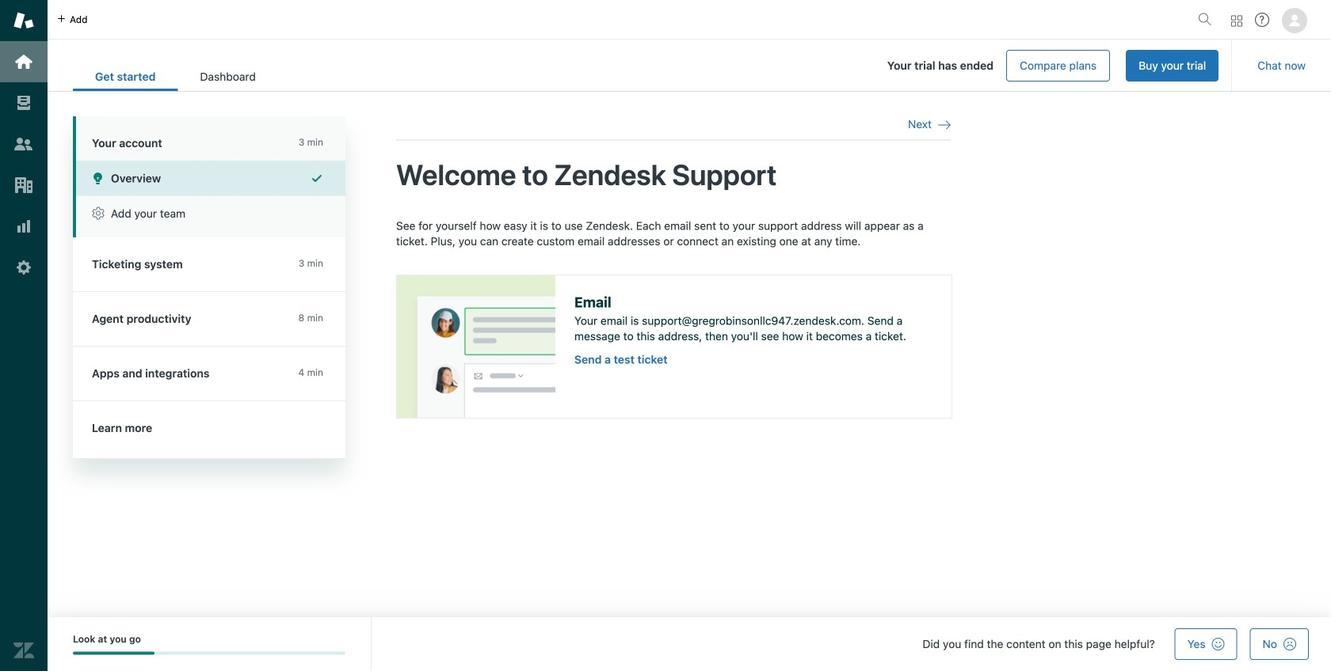 Task type: describe. For each thing, give the bounding box(es) containing it.
main element
[[0, 0, 48, 672]]

customers image
[[13, 134, 34, 155]]

views image
[[13, 93, 34, 113]]

zendesk support image
[[13, 10, 34, 31]]



Task type: vqa. For each thing, say whether or not it's contained in the screenshot.
the 'Close' image
no



Task type: locate. For each thing, give the bounding box(es) containing it.
progress bar
[[73, 652, 345, 656]]

organizations image
[[13, 175, 34, 196]]

get started image
[[13, 52, 34, 72]]

tab
[[178, 62, 278, 91]]

example of email conversation inside of the ticketing system and the customer is asking the agent about reimbursement policy. image
[[397, 276, 555, 418]]

zendesk image
[[13, 641, 34, 662]]

tab list
[[73, 62, 278, 91]]

heading
[[73, 116, 345, 161]]

reporting image
[[13, 216, 34, 237]]

admin image
[[13, 258, 34, 278]]

get help image
[[1255, 13, 1269, 27]]

zendesk products image
[[1231, 15, 1242, 27]]



